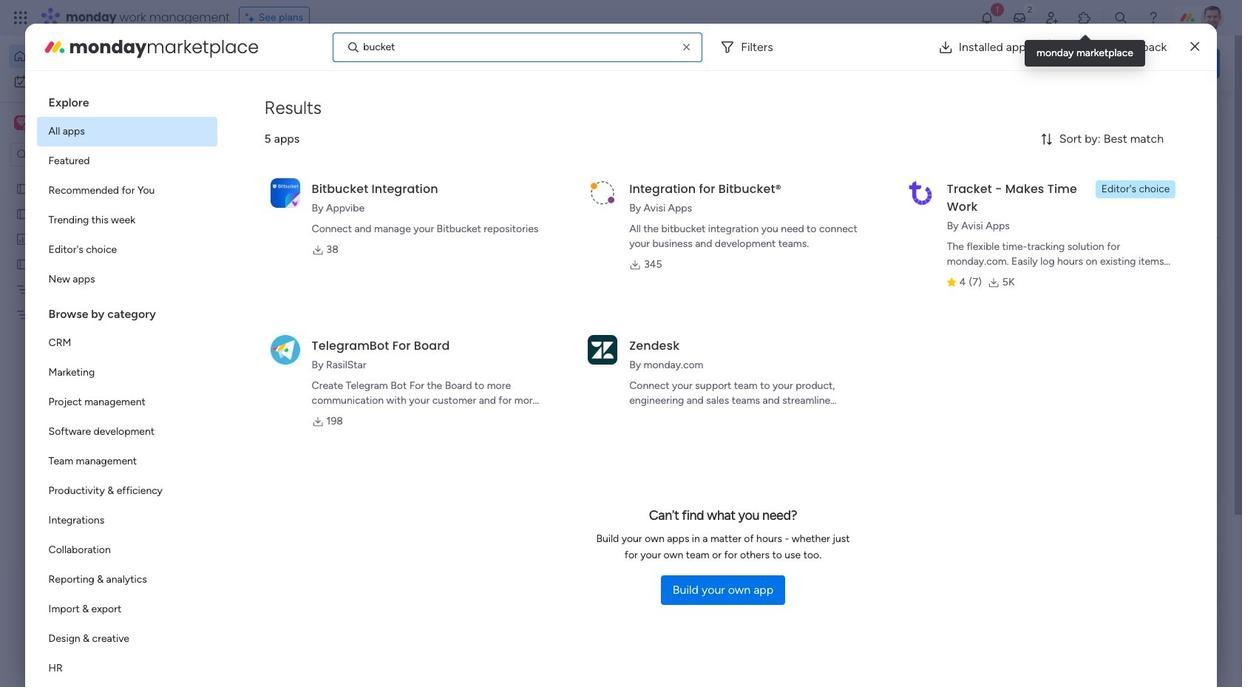 Task type: vqa. For each thing, say whether or not it's contained in the screenshot.
MY CONTACTS to the top
no



Task type: describe. For each thing, give the bounding box(es) containing it.
Search in workspace field
[[31, 146, 124, 163]]

update feed image
[[1013, 10, 1028, 25]]

help center element
[[999, 610, 1221, 669]]

1 public board image from the top
[[16, 206, 30, 220]]

1 heading from the top
[[37, 83, 217, 117]]

v2 user feedback image
[[1011, 55, 1022, 72]]

dapulse x slim image
[[1191, 38, 1200, 56]]

public board image
[[16, 181, 30, 195]]

2 public board image from the top
[[16, 257, 30, 271]]

v2 bolt switch image
[[1126, 55, 1135, 71]]

workspace image
[[14, 115, 29, 131]]

2 heading from the top
[[37, 294, 217, 328]]

dapulse x slim image
[[1198, 107, 1216, 125]]

monday marketplace image
[[1078, 10, 1093, 25]]



Task type: locate. For each thing, give the bounding box(es) containing it.
1 vertical spatial heading
[[37, 294, 217, 328]]

0 vertical spatial heading
[[37, 83, 217, 117]]

option
[[9, 44, 180, 68], [9, 70, 180, 93], [37, 117, 217, 146], [37, 146, 217, 176], [0, 175, 189, 178], [37, 176, 217, 206], [37, 206, 217, 235], [37, 235, 217, 265], [37, 265, 217, 294], [37, 328, 217, 358], [37, 358, 217, 388], [37, 388, 217, 417], [37, 417, 217, 447], [37, 447, 217, 476], [37, 476, 217, 506], [37, 506, 217, 536], [37, 536, 217, 565], [37, 565, 217, 595], [37, 595, 217, 624], [37, 624, 217, 654], [37, 654, 217, 684]]

getting started element
[[999, 539, 1221, 598]]

1 image
[[991, 1, 1005, 17]]

workspace selection element
[[14, 114, 124, 133]]

public dashboard image
[[16, 232, 30, 246]]

search everything image
[[1114, 10, 1129, 25]]

terry turtle image
[[1201, 6, 1225, 30]]

public board image up public dashboard image
[[16, 206, 30, 220]]

notifications image
[[980, 10, 995, 25]]

help image
[[1147, 10, 1161, 25]]

1 vertical spatial public board image
[[16, 257, 30, 271]]

monday marketplace image
[[43, 35, 66, 59]]

app logo image
[[270, 178, 300, 208], [588, 178, 618, 208], [906, 178, 936, 208], [270, 335, 300, 365], [588, 335, 618, 365]]

list box
[[37, 83, 217, 687], [0, 173, 189, 526]]

select product image
[[13, 10, 28, 25]]

see plans image
[[245, 10, 259, 26]]

quick search results list box
[[229, 138, 963, 516]]

circle o image
[[1021, 177, 1030, 188]]

workspace image
[[16, 115, 27, 131]]

0 vertical spatial public board image
[[16, 206, 30, 220]]

public board image down public dashboard image
[[16, 257, 30, 271]]

heading
[[37, 83, 217, 117], [37, 294, 217, 328]]

public board image
[[16, 206, 30, 220], [16, 257, 30, 271]]

invite members image
[[1045, 10, 1060, 25]]

2 image
[[1024, 1, 1037, 17]]



